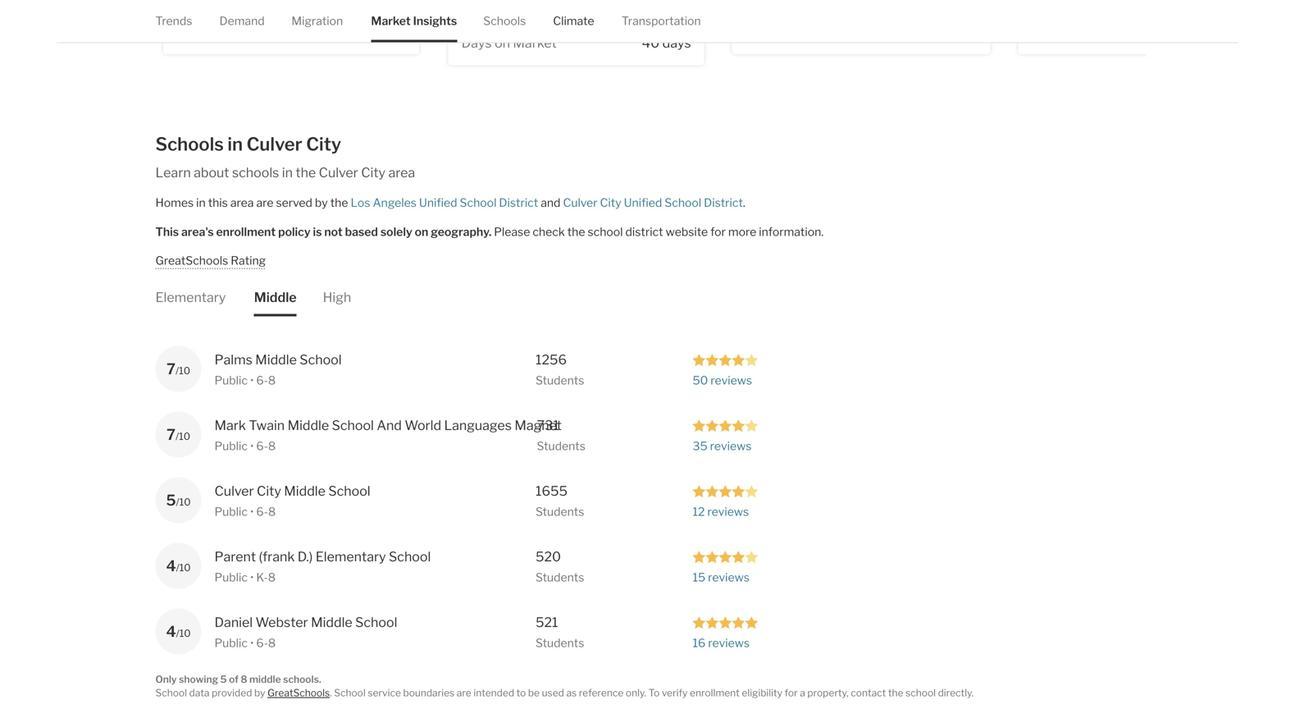 Task type: locate. For each thing, give the bounding box(es) containing it.
0 horizontal spatial on
[[210, 24, 225, 40]]

students for 520
[[536, 570, 585, 584]]

2 7 /10 from the top
[[167, 425, 190, 443]]

service
[[368, 687, 401, 699]]

1 vertical spatial are
[[457, 687, 472, 699]]

1 horizontal spatial days
[[462, 35, 492, 51]]

1 vertical spatial area
[[230, 196, 254, 210]]

district up more
[[704, 196, 744, 210]]

0 horizontal spatial sale to list
[[177, 1, 244, 17]]

521
[[536, 614, 559, 630]]

1 6- from the top
[[256, 373, 268, 387]]

0 horizontal spatial enrollment
[[216, 225, 276, 239]]

public inside "daniel webster middle school public • 6-8"
[[215, 636, 248, 650]]

0 horizontal spatial list
[[388, 1, 406, 17]]

. left service
[[330, 687, 332, 699]]

policy
[[278, 225, 311, 239]]

to
[[206, 1, 219, 17], [491, 13, 504, 29], [517, 687, 526, 699]]

4 /10 up the only
[[166, 622, 191, 640]]

middle inside culver city middle school public • 6-8
[[284, 483, 326, 499]]

4 • from the top
[[250, 570, 254, 584]]

public down mark
[[215, 439, 248, 453]]

7 /10 left palms
[[167, 360, 190, 378]]

in up 'served'
[[282, 165, 293, 181]]

2 • from the top
[[250, 439, 254, 453]]

students down 1655
[[536, 505, 585, 519]]

are left 'intended'
[[457, 687, 472, 699]]

3 public from the top
[[215, 505, 248, 519]]

unified up district
[[624, 196, 663, 210]]

0 horizontal spatial 5
[[166, 491, 176, 509]]

climate
[[553, 14, 595, 28]]

students down 521
[[536, 636, 585, 650]]

2 horizontal spatial in
[[282, 165, 293, 181]]

0 horizontal spatial market
[[228, 24, 272, 40]]

8 down webster
[[268, 636, 276, 650]]

2 4 from the top
[[166, 622, 176, 640]]

6-
[[256, 373, 268, 387], [256, 439, 268, 453], [256, 505, 268, 519], [256, 636, 268, 650]]

0 vertical spatial 7 /10
[[167, 360, 190, 378]]

1 vertical spatial enrollment
[[690, 687, 740, 699]]

/10 for culver
[[176, 496, 191, 508]]

in
[[228, 133, 243, 155], [282, 165, 293, 181], [196, 196, 206, 210]]

0 horizontal spatial school
[[588, 225, 623, 239]]

elementary right d.)
[[316, 548, 386, 564]]

2 6- from the top
[[256, 439, 268, 453]]

. up more
[[744, 196, 746, 210]]

rating 4.0 out of 5 element for 731
[[693, 418, 759, 432]]

are left 'served'
[[256, 196, 274, 210]]

elementary
[[156, 289, 226, 305], [316, 548, 386, 564]]

sale left demand
[[177, 1, 203, 17]]

1 public from the top
[[215, 373, 248, 387]]

6- down webster
[[256, 636, 268, 650]]

school left directly.
[[906, 687, 937, 699]]

greatschools link
[[268, 687, 330, 699]]

4 /10 from the top
[[176, 562, 191, 574]]

high
[[323, 289, 351, 305]]

3 6- from the top
[[256, 505, 268, 519]]

market
[[371, 14, 411, 28], [228, 24, 272, 40], [513, 35, 557, 51]]

sale for 0% over list
[[462, 13, 488, 29]]

public inside mark twain middle school and world languages magnet public • 6-8
[[215, 439, 248, 453]]

7 left mark
[[167, 425, 176, 443]]

5 • from the top
[[250, 636, 254, 650]]

1 horizontal spatial unified
[[624, 196, 663, 210]]

1 7 /10 from the top
[[167, 360, 190, 378]]

2 /10 from the top
[[176, 430, 190, 442]]

1 horizontal spatial list
[[507, 13, 529, 29]]

school inside palms middle school public • 6-8
[[300, 351, 342, 368]]

1 vertical spatial 7 /10
[[167, 425, 190, 443]]

learn
[[156, 165, 191, 181]]

1 horizontal spatial are
[[457, 687, 472, 699]]

list for 0% over list
[[507, 13, 529, 29]]

students down 1256
[[536, 373, 585, 387]]

area right this on the left of the page
[[230, 196, 254, 210]]

• inside palms middle school public • 6-8
[[250, 373, 254, 387]]

1 horizontal spatial greatschools
[[268, 687, 330, 699]]

days right 40
[[663, 35, 692, 51]]

please
[[494, 225, 530, 239]]

0 horizontal spatial days
[[378, 24, 406, 40]]

in up schools
[[228, 133, 243, 155]]

list for 9% under list
[[388, 1, 406, 17]]

7 /10 for mark twain middle school and world languages magnet
[[167, 425, 190, 443]]

rating 4.0 out of 5 element
[[693, 352, 759, 366], [693, 418, 759, 432], [693, 484, 759, 498], [693, 549, 759, 563]]

2 unified from the left
[[624, 196, 663, 210]]

on left climate link
[[495, 35, 511, 51]]

1 rating 4.0 out of 5 element from the top
[[693, 352, 759, 366]]

on right trends 'link'
[[210, 24, 225, 40]]

1 horizontal spatial list
[[674, 13, 692, 29]]

35 reviews
[[693, 439, 752, 453]]

7 left palms
[[167, 360, 176, 378]]

1 horizontal spatial district
[[704, 196, 744, 210]]

rating 4.0 out of 5 element up "12 reviews"
[[693, 484, 759, 498]]

1 horizontal spatial on
[[415, 225, 429, 239]]

list right over
[[674, 13, 692, 29]]

list up the 73 days
[[388, 1, 406, 17]]

• inside culver city middle school public • 6-8
[[250, 505, 254, 519]]

1 district from the left
[[499, 196, 539, 210]]

in left this on the left of the page
[[196, 196, 206, 210]]

days right 73
[[378, 24, 406, 40]]

days
[[378, 24, 406, 40], [663, 35, 692, 51]]

2 horizontal spatial market
[[513, 35, 557, 51]]

1 horizontal spatial sale
[[462, 13, 488, 29]]

school inside mark twain middle school and world languages magnet public • 6-8
[[332, 417, 374, 433]]

trends link
[[156, 0, 192, 42]]

7 /10 left mark
[[167, 425, 190, 443]]

for left more
[[711, 225, 726, 239]]

over
[[644, 13, 671, 29]]

1 horizontal spatial schools
[[484, 14, 526, 28]]

public inside palms middle school public • 6-8
[[215, 373, 248, 387]]

1 vertical spatial greatschools
[[268, 687, 330, 699]]

middle right webster
[[311, 614, 353, 630]]

1 horizontal spatial market
[[371, 14, 411, 28]]

8 up twain
[[268, 373, 276, 387]]

enrollment
[[216, 225, 276, 239], [690, 687, 740, 699]]

5 /10 from the top
[[176, 627, 191, 639]]

of
[[229, 673, 239, 685]]

1 vertical spatial 5
[[220, 673, 227, 685]]

0 horizontal spatial in
[[196, 196, 206, 210]]

5
[[166, 491, 176, 509], [220, 673, 227, 685]]

market for 0% over list
[[513, 35, 557, 51]]

rating 4.0 out of 5 element up 50 reviews
[[693, 352, 759, 366]]

schools up learn
[[156, 133, 224, 155]]

1 vertical spatial 4
[[166, 622, 176, 640]]

5 /10
[[166, 491, 191, 509]]

enrollment up rating
[[216, 225, 276, 239]]

1 horizontal spatial area
[[389, 165, 415, 181]]

0 horizontal spatial days
[[177, 24, 207, 40]]

for left a
[[785, 687, 798, 699]]

1 vertical spatial 4 /10
[[166, 622, 191, 640]]

2 rating 4.0 out of 5 element from the top
[[693, 418, 759, 432]]

0 vertical spatial .
[[744, 196, 746, 210]]

1 vertical spatial .
[[330, 687, 332, 699]]

sale to list for 0% over list
[[462, 13, 529, 29]]

reviews right 50
[[711, 373, 753, 387]]

4 public from the top
[[215, 570, 248, 584]]

days on market
[[177, 24, 272, 40], [462, 35, 557, 51]]

1 4 from the top
[[166, 557, 176, 575]]

• inside "daniel webster middle school public • 6-8"
[[250, 636, 254, 650]]

6- down twain
[[256, 439, 268, 453]]

0 horizontal spatial greatschools
[[156, 254, 228, 268]]

4 rating 4.0 out of 5 element from the top
[[693, 549, 759, 563]]

2 horizontal spatial on
[[495, 35, 511, 51]]

6- up (frank
[[256, 505, 268, 519]]

0 horizontal spatial schools
[[156, 133, 224, 155]]

8 down twain
[[268, 439, 276, 453]]

8
[[268, 373, 276, 387], [268, 439, 276, 453], [268, 505, 276, 519], [268, 570, 276, 584], [268, 636, 276, 650], [241, 673, 247, 685]]

school
[[460, 196, 497, 210], [665, 196, 702, 210], [300, 351, 342, 368], [332, 417, 374, 433], [329, 483, 371, 499], [389, 548, 431, 564], [355, 614, 398, 630], [156, 687, 187, 699], [334, 687, 366, 699]]

list
[[388, 1, 406, 17], [674, 13, 692, 29]]

to
[[649, 687, 660, 699]]

to right insights
[[491, 13, 504, 29]]

2 vertical spatial in
[[196, 196, 206, 210]]

1 4 /10 from the top
[[166, 557, 191, 575]]

check
[[533, 225, 565, 239]]

reviews right 15
[[708, 570, 750, 584]]

area up the angeles
[[389, 165, 415, 181]]

middle up d.)
[[284, 483, 326, 499]]

list left climate
[[507, 13, 529, 29]]

0 horizontal spatial list
[[221, 1, 244, 17]]

directly.
[[939, 687, 974, 699]]

unified
[[419, 196, 458, 210], [624, 196, 663, 210]]

0 vertical spatial 4 /10
[[166, 557, 191, 575]]

mark twain middle school and world languages magnet public • 6-8
[[215, 417, 562, 453]]

• up the parent
[[250, 505, 254, 519]]

days right market insights link in the left top of the page
[[462, 35, 492, 51]]

culver right and
[[563, 196, 598, 210]]

8 inside palms middle school public • 6-8
[[268, 373, 276, 387]]

3 • from the top
[[250, 505, 254, 519]]

languages
[[444, 417, 512, 433]]

1 horizontal spatial elementary
[[316, 548, 386, 564]]

3 rating 4.0 out of 5 element from the top
[[693, 484, 759, 498]]

0 horizontal spatial days on market
[[177, 24, 272, 40]]

schools in culver city
[[156, 133, 341, 155]]

0 vertical spatial 7
[[167, 360, 176, 378]]

1 horizontal spatial in
[[228, 133, 243, 155]]

for
[[711, 225, 726, 239], [785, 687, 798, 699]]

served
[[276, 196, 313, 210]]

greatschools down schools.
[[268, 687, 330, 699]]

0 horizontal spatial .
[[330, 687, 332, 699]]

0 vertical spatial greatschools
[[156, 254, 228, 268]]

.
[[744, 196, 746, 210], [330, 687, 332, 699]]

0 horizontal spatial by
[[254, 687, 266, 699]]

greatschools rating
[[156, 254, 266, 268]]

2 7 from the top
[[167, 425, 176, 443]]

market for 9% under list
[[228, 24, 272, 40]]

1 vertical spatial for
[[785, 687, 798, 699]]

2 horizontal spatial to
[[517, 687, 526, 699]]

district
[[499, 196, 539, 210], [704, 196, 744, 210]]

0 vertical spatial enrollment
[[216, 225, 276, 239]]

/10
[[176, 365, 190, 377], [176, 430, 190, 442], [176, 496, 191, 508], [176, 562, 191, 574], [176, 627, 191, 639]]

reviews right '12' at bottom right
[[708, 505, 750, 519]]

5 public from the top
[[215, 636, 248, 650]]

reviews right 35
[[710, 439, 752, 453]]

list for 9% under list
[[221, 1, 244, 17]]

days on market for 0%
[[462, 35, 557, 51]]

culver city middle school public • 6-8
[[215, 483, 371, 519]]

/10 for parent
[[176, 562, 191, 574]]

this
[[208, 196, 228, 210]]

6- up twain
[[256, 373, 268, 387]]

middle right palms
[[255, 351, 297, 368]]

middle inside "daniel webster middle school public • 6-8"
[[311, 614, 353, 630]]

school inside culver city middle school public • 6-8
[[329, 483, 371, 499]]

4 /10 for parent (frank d.) elementary school
[[166, 557, 191, 575]]

3 /10 from the top
[[176, 496, 191, 508]]

sale right insights
[[462, 13, 488, 29]]

4 for parent
[[166, 557, 176, 575]]

to left demand
[[206, 1, 219, 17]]

4 up the only
[[166, 622, 176, 640]]

by right 'served'
[[315, 196, 328, 210]]

4 6- from the top
[[256, 636, 268, 650]]

15
[[693, 570, 706, 584]]

0 vertical spatial 4
[[166, 557, 176, 575]]

0 horizontal spatial district
[[499, 196, 539, 210]]

• down twain
[[250, 439, 254, 453]]

1 horizontal spatial sale to list
[[462, 13, 529, 29]]

1 horizontal spatial .
[[744, 196, 746, 210]]

by
[[315, 196, 328, 210], [254, 687, 266, 699]]

reviews down rating 5.0 out of 5 element
[[709, 636, 750, 650]]

by down middle
[[254, 687, 266, 699]]

0 horizontal spatial to
[[206, 1, 219, 17]]

1 horizontal spatial days
[[663, 35, 692, 51]]

culver
[[247, 133, 303, 155], [319, 165, 358, 181], [563, 196, 598, 210], [215, 483, 254, 499]]

sale
[[177, 1, 203, 17], [462, 13, 488, 29]]

1 horizontal spatial to
[[491, 13, 504, 29]]

8 up (frank
[[268, 505, 276, 519]]

verify
[[662, 687, 688, 699]]

schools left climate
[[484, 14, 526, 28]]

middle inside mark twain middle school and world languages magnet public • 6-8
[[288, 417, 329, 433]]

1 vertical spatial elementary
[[316, 548, 386, 564]]

school inside "parent (frank d.) elementary school public • k-8"
[[389, 548, 431, 564]]

to left be
[[517, 687, 526, 699]]

9%
[[326, 1, 347, 17]]

• left 'k-'
[[250, 570, 254, 584]]

district up please
[[499, 196, 539, 210]]

students for 731
[[537, 439, 586, 453]]

0 horizontal spatial sale
[[177, 1, 203, 17]]

city down twain
[[257, 483, 281, 499]]

rating 4.0 out of 5 element for 1256
[[693, 352, 759, 366]]

reviews
[[711, 373, 753, 387], [710, 439, 752, 453], [708, 505, 750, 519], [708, 570, 750, 584], [709, 636, 750, 650]]

webster
[[256, 614, 308, 630]]

/10 for palms
[[176, 365, 190, 377]]

• down palms
[[250, 373, 254, 387]]

public down the parent
[[215, 570, 248, 584]]

rating 4.0 out of 5 element up "35 reviews"
[[693, 418, 759, 432]]

a
[[800, 687, 806, 699]]

twain
[[249, 417, 285, 433]]

0 vertical spatial in
[[228, 133, 243, 155]]

1 vertical spatial 7
[[167, 425, 176, 443]]

only
[[156, 673, 177, 685]]

731
[[537, 417, 560, 433]]

unified up the geography.
[[419, 196, 458, 210]]

0 vertical spatial elementary
[[156, 289, 226, 305]]

elementary down greatschools rating
[[156, 289, 226, 305]]

1 horizontal spatial days on market
[[462, 35, 557, 51]]

students for 1256
[[536, 373, 585, 387]]

students down 731
[[537, 439, 586, 453]]

list
[[221, 1, 244, 17], [507, 13, 529, 29]]

1 • from the top
[[250, 373, 254, 387]]

731 students
[[537, 417, 586, 453]]

enrollment right verify
[[690, 687, 740, 699]]

days for under
[[378, 24, 406, 40]]

0 horizontal spatial elementary
[[156, 289, 226, 305]]

culver up los at the left
[[319, 165, 358, 181]]

greatschools down area's
[[156, 254, 228, 268]]

1 vertical spatial school
[[906, 687, 937, 699]]

• down daniel
[[250, 636, 254, 650]]

2 4 /10 from the top
[[166, 622, 191, 640]]

0 vertical spatial are
[[256, 196, 274, 210]]

4 left the parent
[[166, 557, 176, 575]]

2 public from the top
[[215, 439, 248, 453]]

8 down (frank
[[268, 570, 276, 584]]

1 vertical spatial schools
[[156, 133, 224, 155]]

• inside "parent (frank d.) elementary school public • k-8"
[[250, 570, 254, 584]]

students
[[536, 373, 585, 387], [537, 439, 586, 453], [536, 505, 585, 519], [536, 570, 585, 584], [536, 636, 585, 650]]

•
[[250, 373, 254, 387], [250, 439, 254, 453], [250, 505, 254, 519], [250, 570, 254, 584], [250, 636, 254, 650]]

public inside "parent (frank d.) elementary school public • k-8"
[[215, 570, 248, 584]]

2 district from the left
[[704, 196, 744, 210]]

/10 inside 5 /10
[[176, 496, 191, 508]]

intended
[[474, 687, 515, 699]]

public
[[215, 373, 248, 387], [215, 439, 248, 453], [215, 505, 248, 519], [215, 570, 248, 584], [215, 636, 248, 650]]

0 vertical spatial for
[[711, 225, 726, 239]]

public down daniel
[[215, 636, 248, 650]]

district
[[626, 225, 664, 239]]

the
[[296, 165, 316, 181], [331, 196, 348, 210], [568, 225, 586, 239], [889, 687, 904, 699]]

high element
[[323, 269, 351, 316]]

1 horizontal spatial 5
[[220, 673, 227, 685]]

0 vertical spatial schools
[[484, 14, 526, 28]]

1 7 from the top
[[167, 360, 176, 378]]

0 vertical spatial 5
[[166, 491, 176, 509]]

public up the parent
[[215, 505, 248, 519]]

4 /10 left the parent
[[166, 557, 191, 575]]

0 vertical spatial area
[[389, 165, 415, 181]]

73 days
[[359, 24, 406, 40]]

on right solely
[[415, 225, 429, 239]]

1 /10 from the top
[[176, 365, 190, 377]]

6- inside mark twain middle school and world languages magnet public • 6-8
[[256, 439, 268, 453]]

0 horizontal spatial unified
[[419, 196, 458, 210]]

in for this
[[196, 196, 206, 210]]

0 vertical spatial by
[[315, 196, 328, 210]]

rating 4.0 out of 5 element up 15 reviews
[[693, 549, 759, 563]]

students down 520
[[536, 570, 585, 584]]

about
[[194, 165, 229, 181]]

middle right twain
[[288, 417, 329, 433]]

days left demand link
[[177, 24, 207, 40]]

8 right of
[[241, 673, 247, 685]]

culver right 5 /10
[[215, 483, 254, 499]]

school left district
[[588, 225, 623, 239]]



Task type: describe. For each thing, give the bounding box(es) containing it.
1 unified from the left
[[419, 196, 458, 210]]

16 reviews
[[693, 636, 750, 650]]

culver city middle school button
[[215, 481, 440, 501]]

list for 0% over list
[[674, 13, 692, 29]]

this area's enrollment policy is not based solely on geography. please check the school district website for more information.
[[156, 225, 824, 239]]

1655 students
[[536, 483, 585, 519]]

521 students
[[536, 614, 585, 650]]

8 inside mark twain middle school and world languages magnet public • 6-8
[[268, 439, 276, 453]]

angeles
[[373, 196, 417, 210]]

sale for 9% under list
[[177, 1, 203, 17]]

elementary element
[[156, 269, 226, 316]]

on for 9%
[[210, 24, 225, 40]]

9% under list
[[326, 1, 406, 17]]

4 /10 for daniel webster middle school
[[166, 622, 191, 640]]

culver city unified school district link
[[563, 196, 744, 210]]

on for 0%
[[495, 35, 511, 51]]

school inside "daniel webster middle school public • 6-8"
[[355, 614, 398, 630]]

not
[[324, 225, 343, 239]]

1 horizontal spatial for
[[785, 687, 798, 699]]

property,
[[808, 687, 849, 699]]

parent (frank d.) elementary school public • k-8
[[215, 548, 431, 584]]

and
[[541, 196, 561, 210]]

reviews for 1655
[[708, 505, 750, 519]]

520
[[536, 548, 561, 564]]

d.)
[[298, 548, 313, 564]]

8 inside "parent (frank d.) elementary school public • k-8"
[[268, 570, 276, 584]]

7 /10 for palms middle school
[[167, 360, 190, 378]]

0 horizontal spatial are
[[256, 196, 274, 210]]

0%
[[620, 13, 641, 29]]

8 inside "daniel webster middle school public • 6-8"
[[268, 636, 276, 650]]

provided
[[212, 687, 252, 699]]

the right the check
[[568, 225, 586, 239]]

40 days
[[642, 35, 692, 51]]

0 vertical spatial school
[[588, 225, 623, 239]]

daniel
[[215, 614, 253, 630]]

homes
[[156, 196, 194, 210]]

73
[[359, 24, 375, 40]]

palms middle school button
[[215, 350, 440, 370]]

data
[[189, 687, 210, 699]]

area's
[[181, 225, 214, 239]]

4 for daniel
[[166, 622, 176, 640]]

6- inside culver city middle school public • 6-8
[[256, 505, 268, 519]]

days for over
[[663, 35, 692, 51]]

solely
[[381, 225, 413, 239]]

schools link
[[484, 0, 526, 42]]

1 horizontal spatial enrollment
[[690, 687, 740, 699]]

trends
[[156, 14, 192, 28]]

as
[[567, 687, 577, 699]]

520 students
[[536, 548, 585, 584]]

eligibility
[[742, 687, 783, 699]]

geography.
[[431, 225, 492, 239]]

1 vertical spatial in
[[282, 165, 293, 181]]

be
[[528, 687, 540, 699]]

0 horizontal spatial for
[[711, 225, 726, 239]]

learn about schools in the culver city area
[[156, 165, 415, 181]]

• inside mark twain middle school and world languages magnet public • 6-8
[[250, 439, 254, 453]]

school data provided by greatschools . school service boundaries are intended to be used as reference only. to verify enrollment eligibility for a property, contact the school directly.
[[156, 687, 974, 699]]

35
[[693, 439, 708, 453]]

middle for 7
[[288, 417, 329, 433]]

insights
[[413, 14, 457, 28]]

middle for 4
[[311, 614, 353, 630]]

50
[[693, 373, 709, 387]]

parent (frank d.) elementary school button
[[215, 547, 440, 567]]

schools for schools in culver city
[[156, 133, 224, 155]]

days for 9%
[[177, 24, 207, 40]]

this
[[156, 225, 179, 239]]

only.
[[626, 687, 647, 699]]

under
[[350, 1, 386, 17]]

the left los at the left
[[331, 196, 348, 210]]

middle element
[[254, 269, 297, 316]]

/10 for mark
[[176, 430, 190, 442]]

middle inside palms middle school public • 6-8
[[255, 351, 297, 368]]

homes in this area are served by the los angeles unified school district and culver city unified school district .
[[156, 196, 746, 210]]

used
[[542, 687, 565, 699]]

rating
[[231, 254, 266, 268]]

15 reviews
[[693, 570, 750, 584]]

public inside culver city middle school public • 6-8
[[215, 505, 248, 519]]

reviews for 520
[[708, 570, 750, 584]]

sale to list for 9% under list
[[177, 1, 244, 17]]

1 horizontal spatial by
[[315, 196, 328, 210]]

world
[[405, 417, 442, 433]]

reviews for 731
[[710, 439, 752, 453]]

elementary inside "parent (frank d.) elementary school public • k-8"
[[316, 548, 386, 564]]

only showing 5 of         8 middle schools.
[[156, 673, 322, 685]]

1 vertical spatial by
[[254, 687, 266, 699]]

demand link
[[220, 0, 265, 42]]

12
[[693, 505, 705, 519]]

migration
[[292, 14, 343, 28]]

8 inside culver city middle school public • 6-8
[[268, 505, 276, 519]]

and
[[377, 417, 402, 433]]

0% over list
[[620, 13, 692, 29]]

city right and
[[600, 196, 622, 210]]

0 horizontal spatial area
[[230, 196, 254, 210]]

to for 0% over list
[[491, 13, 504, 29]]

daniel webster middle school public • 6-8
[[215, 614, 398, 650]]

more
[[729, 225, 757, 239]]

1256
[[536, 351, 567, 368]]

mark twain middle school and world languages magnet button
[[215, 416, 562, 435]]

showing
[[179, 673, 218, 685]]

magnet
[[515, 417, 562, 433]]

demand
[[220, 14, 265, 28]]

schools for schools
[[484, 14, 526, 28]]

the up 'served'
[[296, 165, 316, 181]]

the right contact
[[889, 687, 904, 699]]

40
[[642, 35, 660, 51]]

middle down rating
[[254, 289, 297, 305]]

rating 5.0 out of 5 element
[[693, 615, 759, 629]]

1 horizontal spatial school
[[906, 687, 937, 699]]

students for 1655
[[536, 505, 585, 519]]

12 reviews
[[693, 505, 750, 519]]

los
[[351, 196, 371, 210]]

7 for palms middle school
[[167, 360, 176, 378]]

1256 students
[[536, 351, 585, 387]]

days for 0%
[[462, 35, 492, 51]]

culver up learn about schools in the culver city area
[[247, 133, 303, 155]]

city up learn about schools in the culver city area
[[306, 133, 341, 155]]

schools.
[[283, 673, 322, 685]]

(frank
[[259, 548, 295, 564]]

culver inside culver city middle school public • 6-8
[[215, 483, 254, 499]]

migration link
[[292, 0, 343, 42]]

city inside culver city middle school public • 6-8
[[257, 483, 281, 499]]

website
[[666, 225, 708, 239]]

rating 4.0 out of 5 element for 520
[[693, 549, 759, 563]]

50 reviews
[[693, 373, 753, 387]]

transportation link
[[622, 0, 701, 42]]

rating 4.0 out of 5 element for 1655
[[693, 484, 759, 498]]

reviews for 1256
[[711, 373, 753, 387]]

6- inside "daniel webster middle school public • 6-8"
[[256, 636, 268, 650]]

to for 9% under list
[[206, 1, 219, 17]]

palms
[[215, 351, 253, 368]]

market insights
[[371, 14, 457, 28]]

6- inside palms middle school public • 6-8
[[256, 373, 268, 387]]

days on market for 9%
[[177, 24, 272, 40]]

middle for 5
[[284, 483, 326, 499]]

7 for mark twain middle school and world languages magnet
[[167, 425, 176, 443]]

information.
[[759, 225, 824, 239]]

students for 521
[[536, 636, 585, 650]]

is
[[313, 225, 322, 239]]

/10 for daniel
[[176, 627, 191, 639]]

market insights link
[[371, 0, 457, 42]]

reference
[[579, 687, 624, 699]]

schools
[[232, 165, 279, 181]]

middle
[[249, 673, 281, 685]]

city up los at the left
[[361, 165, 386, 181]]

in for culver
[[228, 133, 243, 155]]

reviews for 521
[[709, 636, 750, 650]]

k-
[[256, 570, 268, 584]]



Task type: vqa. For each thing, say whether or not it's contained in the screenshot.
'beds' corresponding to $799,000
no



